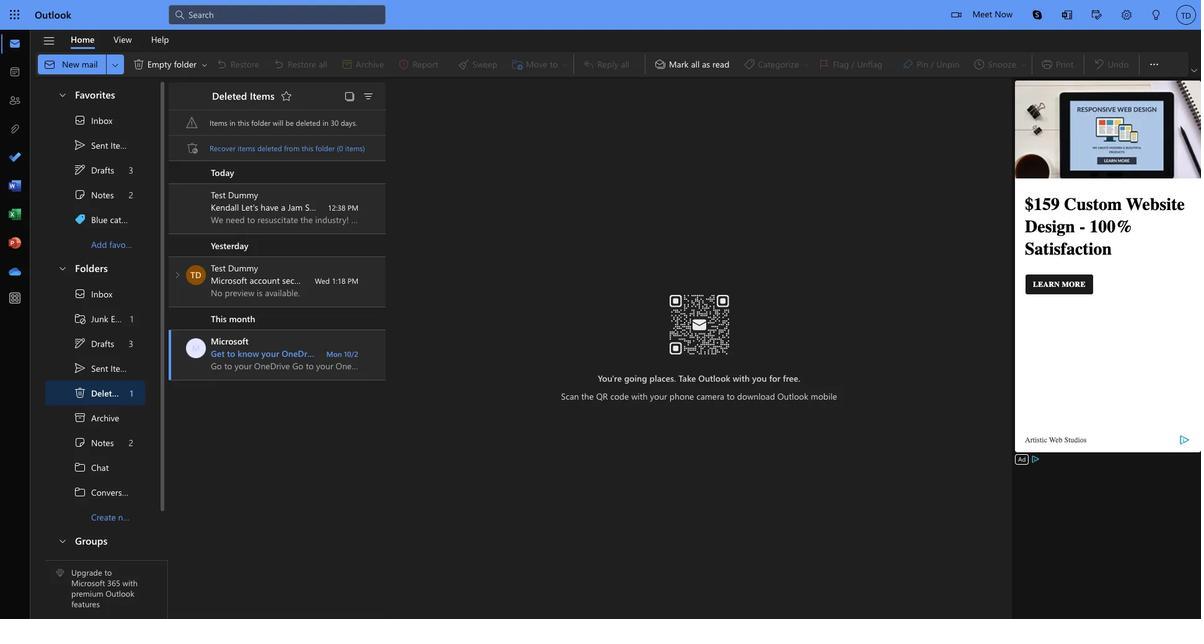 Task type: describe. For each thing, give the bounding box(es) containing it.
set your advertising preferences image
[[1031, 455, 1041, 465]]

going
[[625, 373, 648, 384]]

2 for 2nd  tree item from the bottom
[[129, 189, 133, 201]]

test for test dummy
[[211, 262, 226, 274]]

 for 
[[74, 338, 86, 350]]

more apps image
[[9, 293, 21, 305]]

 tree item
[[45, 381, 146, 406]]

excel image
[[9, 209, 21, 222]]

deleted inside button
[[257, 143, 282, 153]]

month
[[229, 313, 255, 325]]

word image
[[9, 181, 21, 193]]

get to know your onedrive – how to back up your pc and mobile
[[211, 348, 470, 360]]

free.
[[783, 373, 801, 384]]

available.
[[265, 287, 300, 299]]

sesh
[[305, 202, 323, 213]]

today heading
[[169, 161, 386, 184]]

favorites tree
[[45, 78, 145, 257]]

calendar image
[[9, 66, 21, 79]]

tab list inside application
[[61, 30, 179, 49]]

deleted items 
[[212, 89, 293, 102]]

to right how
[[348, 348, 357, 360]]

30
[[331, 118, 339, 128]]

 search field
[[169, 0, 386, 28]]

test dummy
[[211, 262, 258, 274]]

outlook link
[[35, 0, 71, 30]]


[[186, 142, 199, 155]]

know
[[238, 348, 259, 360]]

 button
[[277, 86, 296, 106]]

ad
[[1019, 455, 1027, 464]]

download
[[738, 391, 776, 402]]

add
[[91, 239, 107, 250]]

 drafts for 
[[74, 338, 114, 350]]

pc
[[413, 348, 423, 360]]

2 horizontal spatial with
[[733, 373, 750, 384]]

is
[[257, 287, 263, 299]]

today
[[211, 167, 234, 178]]

recover items deleted from this folder (0 items)
[[210, 143, 365, 153]]

 button
[[1143, 52, 1167, 77]]

test dummy kendall let's have a jam sesh 12:38 pm
[[211, 189, 359, 213]]

 junk email 1
[[74, 313, 133, 325]]

select a conversation checkbox containing td
[[186, 266, 211, 285]]

microsoft for microsoft
[[211, 336, 249, 347]]

jam
[[288, 202, 303, 213]]

 button
[[37, 30, 61, 52]]


[[280, 90, 293, 102]]

read
[[713, 58, 730, 70]]

microsoft account security info verification
[[211, 275, 373, 287]]

upgrade to microsoft 365 with premium outlook features
[[71, 568, 138, 610]]

 for 1st  tree item from the bottom of the page
[[74, 437, 86, 449]]

 button
[[1083, 0, 1113, 32]]

 button
[[1142, 0, 1172, 32]]

items up recover
[[210, 118, 228, 128]]

 for  deleted items
[[74, 387, 86, 400]]

1  tree item from the top
[[45, 182, 145, 207]]

2 for 1st  tree item from the bottom of the page
[[129, 437, 133, 449]]

to inside upgrade to microsoft 365 with premium outlook features
[[104, 568, 112, 579]]

outlook up camera
[[699, 373, 731, 384]]

recover
[[210, 143, 236, 153]]

to inside "you're going places. take outlook with you for free. scan the qr code with your phone camera to download outlook mobile"
[[727, 391, 735, 402]]

 tree item
[[45, 406, 145, 431]]

1  tree item from the top
[[45, 455, 145, 480]]

move & delete group
[[38, 52, 571, 77]]

premium features image
[[56, 570, 65, 579]]

 inside favorites tree
[[74, 139, 86, 151]]

mobile inside "you're going places. take outlook with you for free. scan the qr code with your phone camera to download outlook mobile"
[[811, 391, 838, 402]]

this month
[[211, 313, 255, 325]]

create
[[91, 512, 116, 523]]

new
[[62, 58, 79, 70]]

1 horizontal spatial your
[[392, 348, 410, 360]]

add favorite
[[91, 239, 138, 250]]

as
[[702, 58, 711, 70]]

m
[[192, 343, 200, 354]]

 button for folders
[[52, 257, 73, 280]]

 sent items inside tree
[[74, 362, 132, 375]]

verification
[[331, 275, 373, 287]]

let's
[[241, 202, 258, 213]]

3 for 
[[129, 164, 133, 176]]

features
[[71, 599, 100, 610]]

1  tree item from the top
[[45, 133, 145, 158]]

–
[[321, 348, 325, 360]]

this
[[211, 313, 227, 325]]

mail image
[[9, 38, 21, 50]]

mark
[[670, 58, 689, 70]]

 button
[[359, 87, 379, 105]]

up
[[380, 348, 390, 360]]

places.
[[650, 373, 677, 384]]


[[1122, 10, 1132, 20]]

microsoft inside upgrade to microsoft 365 with premium outlook features
[[71, 579, 105, 589]]

 archive
[[74, 412, 119, 424]]

folder left will
[[251, 118, 271, 128]]

message list no conversations selected list box
[[169, 161, 470, 619]]

 tree item for 
[[45, 108, 145, 133]]

add favorite tree item
[[45, 232, 145, 257]]

create new folder
[[91, 512, 159, 523]]

from
[[284, 143, 300, 153]]

this month heading
[[169, 308, 386, 331]]


[[186, 117, 199, 129]]


[[43, 58, 56, 71]]

 for folders
[[58, 263, 68, 273]]

 notes for 1st  tree item from the bottom of the page
[[74, 437, 114, 449]]

message list section
[[169, 79, 470, 619]]

mobile inside message list no conversations selected list box
[[443, 348, 470, 360]]

 right mail
[[110, 60, 120, 70]]

to do image
[[9, 152, 21, 164]]

 button for 
[[107, 55, 124, 74]]

groups
[[75, 535, 108, 548]]

 inbox for 
[[74, 288, 113, 300]]

2 pm from the top
[[348, 276, 359, 286]]

items up  deleted items on the bottom left
[[111, 363, 132, 374]]

yesterday
[[211, 240, 249, 252]]

notes for 2nd  tree item from the bottom
[[91, 189, 114, 201]]

items inside the deleted items 
[[250, 89, 275, 102]]

dummy for test dummy
[[228, 262, 258, 274]]

account
[[250, 275, 280, 287]]

365
[[107, 579, 120, 589]]

be
[[286, 118, 294, 128]]

to right get
[[227, 348, 235, 360]]

items inside  deleted items
[[124, 387, 146, 399]]

outlook inside upgrade to microsoft 365 with premium outlook features
[[106, 589, 134, 600]]

 tree item
[[45, 307, 145, 331]]

 for 
[[74, 486, 86, 499]]

 deleted items
[[74, 387, 146, 400]]

back
[[359, 348, 377, 360]]

 button for 
[[200, 55, 210, 74]]

tags group
[[648, 52, 1030, 77]]


[[1152, 10, 1162, 20]]

folder inside  empty folder 
[[174, 58, 197, 70]]


[[1149, 58, 1161, 71]]

code
[[611, 391, 629, 402]]

 blue category
[[74, 213, 144, 226]]

td image
[[1177, 5, 1197, 25]]

inbox for 
[[91, 288, 113, 300]]

you're
[[598, 373, 622, 384]]

kendall
[[211, 202, 239, 213]]

yesterday heading
[[169, 235, 386, 258]]

take
[[679, 373, 696, 384]]

scan
[[561, 391, 579, 402]]

inbox for 
[[91, 114, 113, 126]]

security
[[282, 275, 312, 287]]

files image
[[9, 123, 21, 136]]

0 vertical spatial deleted
[[296, 118, 321, 128]]

wed 1:18 pm
[[315, 276, 359, 286]]


[[952, 10, 962, 20]]

blue
[[91, 214, 108, 226]]

qr
[[597, 391, 608, 402]]

email
[[111, 313, 131, 325]]

 inside  empty folder 
[[201, 61, 208, 69]]

meet
[[973, 8, 993, 20]]

12:38
[[328, 203, 346, 213]]

folder inside recover items deleted from this folder (0 items) button
[[316, 143, 335, 153]]

microsoft for microsoft account security info verification
[[211, 275, 247, 287]]

people image
[[9, 95, 21, 107]]


[[74, 313, 86, 325]]

 for 
[[74, 164, 86, 176]]

for
[[770, 373, 781, 384]]

and
[[426, 348, 440, 360]]

Search for email, meetings, files and more. field
[[187, 8, 379, 21]]



Task type: vqa. For each thing, say whether or not it's contained in the screenshot.
Select a time text field
no



Task type: locate. For each thing, give the bounding box(es) containing it.
1 horizontal spatial this
[[302, 143, 314, 153]]

1 horizontal spatial with
[[632, 391, 648, 402]]

 down ""
[[74, 338, 86, 350]]

 tree item for 
[[45, 282, 145, 307]]

1 vertical spatial notes
[[91, 437, 114, 449]]

1 inbox from the top
[[91, 114, 113, 126]]

your inside "you're going places. take outlook with you for free. scan the qr code with your phone camera to download outlook mobile"
[[650, 391, 668, 402]]

1 dummy from the top
[[228, 189, 258, 201]]

1 right junk
[[130, 313, 133, 325]]

inbox down favorites tree item
[[91, 114, 113, 126]]

to right upgrade
[[104, 568, 112, 579]]

2 3 from the top
[[129, 338, 133, 350]]

0 horizontal spatial  button
[[107, 55, 124, 74]]

0 vertical spatial dummy
[[228, 189, 258, 201]]

0 vertical spatial  inbox
[[74, 114, 113, 127]]

3 inside tree
[[129, 338, 133, 350]]

 button
[[1053, 0, 1083, 32]]

0 vertical spatial deleted
[[212, 89, 247, 102]]

in
[[230, 118, 236, 128], [323, 118, 329, 128]]

1 vertical spatial 
[[74, 387, 86, 400]]

deleted items heading
[[196, 83, 296, 110]]

chat
[[91, 462, 109, 474]]

1 horizontal spatial deleted
[[212, 89, 247, 102]]

create new folder tree item
[[45, 505, 159, 530]]

 notes inside tree
[[74, 437, 114, 449]]

0 vertical spatial  sent items
[[74, 139, 132, 151]]

2  sent items from the top
[[74, 362, 132, 375]]

 left chat
[[74, 462, 86, 474]]

drafts for 
[[91, 338, 114, 350]]

3
[[129, 164, 133, 176], [129, 338, 133, 350]]


[[1192, 68, 1198, 74]]

no preview is available.
[[211, 287, 300, 299]]

 inbox down favorites tree item
[[74, 114, 113, 127]]

 up  tree item
[[74, 362, 86, 375]]

1  from the top
[[74, 164, 86, 176]]

 left folders
[[58, 263, 68, 273]]

this inside button
[[302, 143, 314, 153]]

1  from the top
[[74, 189, 86, 201]]

1 1 from the top
[[130, 313, 133, 325]]

dummy inside test dummy kendall let's have a jam sesh 12:38 pm
[[228, 189, 258, 201]]

pm right the 1:18
[[348, 276, 359, 286]]

to
[[227, 348, 235, 360], [348, 348, 357, 360], [727, 391, 735, 402], [104, 568, 112, 579]]

 sent items inside favorites tree
[[74, 139, 132, 151]]

2 inside tree
[[129, 437, 133, 449]]

favorites tree item
[[45, 83, 145, 108]]

0 vertical spatial 3
[[129, 164, 133, 176]]

2 up category
[[129, 189, 133, 201]]

 sent items up  tree item
[[74, 362, 132, 375]]

home
[[71, 33, 95, 45]]

 notes up  tree item
[[74, 189, 114, 201]]

 inside folders tree item
[[58, 263, 68, 273]]

1  button from the top
[[52, 83, 73, 106]]

folder right empty
[[174, 58, 197, 70]]

 inside tree
[[74, 437, 86, 449]]

2  tree item from the top
[[45, 431, 145, 455]]

0 horizontal spatial 
[[74, 387, 86, 400]]

 button down the  new mail
[[52, 83, 73, 106]]

0 vertical spatial 1
[[130, 313, 133, 325]]

 drafts up  tree item
[[74, 164, 114, 176]]

 drafts for 
[[74, 164, 114, 176]]

favorites
[[75, 88, 115, 101]]

2  from the top
[[74, 486, 86, 499]]

1 3 from the top
[[129, 164, 133, 176]]

 inbox down folders tree item
[[74, 288, 113, 300]]

 tree item up  deleted items on the bottom left
[[45, 356, 145, 381]]

1 vertical spatial deleted
[[91, 387, 122, 399]]

 tree item down junk
[[45, 331, 145, 356]]

3 up category
[[129, 164, 133, 176]]

pm right 12:38
[[348, 203, 359, 213]]

folder left (0
[[316, 143, 335, 153]]

1 horizontal spatial deleted
[[296, 118, 321, 128]]

1 vertical spatial drafts
[[91, 338, 114, 350]]

deleted inside  deleted items
[[91, 387, 122, 399]]

sent inside tree
[[91, 363, 108, 374]]

test up kendall
[[211, 189, 226, 201]]

select a conversation checkbox down this
[[186, 339, 211, 359]]

 inbox inside tree
[[74, 288, 113, 300]]

2  tree item from the top
[[45, 331, 145, 356]]

outlook down the "free."
[[778, 391, 809, 402]]

items left 
[[250, 89, 275, 102]]

help
[[151, 33, 169, 45]]

mobile
[[443, 348, 470, 360], [811, 391, 838, 402]]

1 drafts from the top
[[91, 164, 114, 176]]

you're going places. take outlook with you for free. scan the qr code with your phone camera to download outlook mobile
[[561, 373, 838, 402]]

onedrive image
[[9, 266, 21, 279]]

1 vertical spatial inbox
[[91, 288, 113, 300]]

 for favorites
[[58, 90, 68, 100]]

2 dummy from the top
[[228, 262, 258, 274]]

1  inbox from the top
[[74, 114, 113, 127]]

folders tree item
[[45, 257, 145, 282]]

phone
[[670, 391, 695, 402]]

 chat
[[74, 462, 109, 474]]

1 vertical spatial select a conversation checkbox
[[186, 339, 211, 359]]

0 vertical spatial  drafts
[[74, 164, 114, 176]]

your down places.
[[650, 391, 668, 402]]

1  sent items from the top
[[74, 139, 132, 151]]

 inside favorites tree
[[74, 164, 86, 176]]

select a conversation checkbox right  dropdown button
[[186, 266, 211, 285]]

1 vertical spatial deleted
[[257, 143, 282, 153]]

td
[[191, 269, 202, 281]]

microsoft down test dummy
[[211, 275, 247, 287]]

0 vertical spatial 
[[74, 164, 86, 176]]

 button for favorites
[[52, 83, 73, 106]]

onedrive
[[282, 348, 319, 360]]

 tree item down  archive
[[45, 431, 145, 455]]

1  from the top
[[74, 114, 86, 127]]


[[1033, 10, 1043, 20]]

1 vertical spatial 2
[[129, 437, 133, 449]]

 inbox
[[74, 114, 113, 127], [74, 288, 113, 300]]

home button
[[61, 30, 104, 49]]

2 vertical spatial microsoft
[[71, 579, 105, 589]]

 down  chat
[[74, 486, 86, 499]]

2 inside favorites tree
[[129, 189, 133, 201]]

inbox inside favorites tree
[[91, 114, 113, 126]]

1  drafts from the top
[[74, 164, 114, 176]]

 drafts down  tree item
[[74, 338, 114, 350]]

deleted left from
[[257, 143, 282, 153]]

2 sent from the top
[[91, 363, 108, 374]]

 button left "groups"
[[52, 530, 73, 553]]

 tree item
[[45, 133, 145, 158], [45, 356, 145, 381]]

0 horizontal spatial in
[[230, 118, 236, 128]]

0 horizontal spatial with
[[123, 579, 138, 589]]

 down the  new mail
[[58, 90, 68, 100]]

this
[[238, 118, 249, 128], [302, 143, 314, 153]]

 down favorites tree item
[[74, 139, 86, 151]]

0 vertical spatial drafts
[[91, 164, 114, 176]]

1 in from the left
[[230, 118, 236, 128]]

your right know
[[262, 348, 279, 360]]

 for  empty folder 
[[133, 58, 145, 71]]

info
[[314, 275, 329, 287]]

archive
[[91, 412, 119, 424]]

1 select a conversation checkbox from the top
[[186, 266, 211, 285]]

 button
[[341, 87, 359, 105]]

1 horizontal spatial 
[[133, 58, 145, 71]]

 tree item
[[45, 207, 145, 232]]

0 vertical spatial pm
[[348, 203, 359, 213]]

2  tree item from the top
[[45, 282, 145, 307]]

0 vertical spatial 2
[[129, 189, 133, 201]]

application
[[0, 0, 1202, 620]]

 for  chat
[[74, 462, 86, 474]]

test inside test dummy kendall let's have a jam sesh 12:38 pm
[[211, 189, 226, 201]]

1 vertical spatial pm
[[348, 276, 359, 286]]

tab list
[[61, 30, 179, 49]]

 drafts
[[74, 164, 114, 176], [74, 338, 114, 350]]

 tree item for 
[[45, 158, 145, 182]]

 inside favorites tree
[[74, 114, 86, 127]]

 tree item down favorites tree item
[[45, 133, 145, 158]]

 inside the groups tree item
[[58, 536, 68, 546]]

 left "groups"
[[58, 536, 68, 546]]

0 vertical spatial  notes
[[74, 189, 114, 201]]

3  button from the top
[[52, 530, 73, 553]]

0 horizontal spatial this
[[238, 118, 249, 128]]

groups tree item
[[45, 530, 145, 555]]


[[74, 561, 86, 573]]

1 horizontal spatial mobile
[[811, 391, 838, 402]]

2  drafts from the top
[[74, 338, 114, 350]]

this up items
[[238, 118, 249, 128]]

microsoft image
[[186, 339, 206, 359]]

test right the td
[[211, 262, 226, 274]]

wed
[[315, 276, 330, 286]]

all
[[691, 58, 700, 70]]

3 for 
[[129, 338, 133, 350]]

will
[[273, 118, 284, 128]]

0 vertical spatial  tree item
[[45, 108, 145, 133]]

2  from the top
[[74, 338, 86, 350]]

1 up  tree item
[[130, 387, 133, 399]]

0 vertical spatial inbox
[[91, 114, 113, 126]]

outlook banner
[[0, 0, 1202, 32]]

 up 
[[74, 387, 86, 400]]

1 vertical spatial  tree item
[[45, 431, 145, 455]]

 down 
[[74, 437, 86, 449]]

1  button from the left
[[107, 55, 124, 74]]

sent down favorites tree item
[[91, 139, 108, 151]]

1  tree item from the top
[[45, 158, 145, 182]]

 drafts inside favorites tree
[[74, 164, 114, 176]]

deleted up recover
[[212, 89, 247, 102]]

1 vertical spatial  tree item
[[45, 331, 145, 356]]

folders
[[75, 262, 108, 275]]

drafts inside tree
[[91, 338, 114, 350]]

2 vertical spatial with
[[123, 579, 138, 589]]


[[74, 462, 86, 474], [74, 486, 86, 499]]

 inside  empty folder 
[[133, 58, 145, 71]]

1  from the top
[[74, 462, 86, 474]]

1 vertical spatial  sent items
[[74, 362, 132, 375]]

1 test from the top
[[211, 189, 226, 201]]

 button for groups
[[52, 530, 73, 553]]

sent inside favorites tree
[[91, 139, 108, 151]]

1 sent from the top
[[91, 139, 108, 151]]

deleted
[[296, 118, 321, 128], [257, 143, 282, 153]]

powerpoint image
[[9, 238, 21, 250]]

microsoft up get
[[211, 336, 249, 347]]


[[172, 271, 182, 280]]

items
[[250, 89, 275, 102], [210, 118, 228, 128], [111, 139, 132, 151], [111, 363, 132, 374], [124, 387, 146, 399]]

outlook right premium
[[106, 589, 134, 600]]

0 horizontal spatial your
[[262, 348, 279, 360]]

0 vertical spatial mobile
[[443, 348, 470, 360]]

tree containing 
[[45, 282, 159, 530]]

test dummy image
[[186, 266, 206, 285]]

 button left folders
[[52, 257, 73, 280]]

notes inside tree
[[91, 437, 114, 449]]

with
[[733, 373, 750, 384], [632, 391, 648, 402], [123, 579, 138, 589]]

0 vertical spatial with
[[733, 373, 750, 384]]

2  from the top
[[74, 288, 86, 300]]

0 vertical spatial select a conversation checkbox
[[186, 266, 211, 285]]

2 select a conversation checkbox from the top
[[186, 339, 211, 359]]

 left empty
[[133, 58, 145, 71]]

0 horizontal spatial deleted
[[91, 387, 122, 399]]

 mark all as read
[[655, 58, 730, 71]]

2 1 from the top
[[130, 387, 133, 399]]

(0
[[337, 143, 343, 153]]

 notes inside favorites tree
[[74, 189, 114, 201]]

0 vertical spatial 
[[74, 189, 86, 201]]

items)
[[345, 143, 365, 153]]

2 in from the left
[[323, 118, 329, 128]]

with right 365
[[123, 579, 138, 589]]

 tree item for 
[[45, 331, 145, 356]]

1 horizontal spatial  button
[[200, 55, 210, 74]]

2  button from the left
[[200, 55, 210, 74]]

2 test from the top
[[211, 262, 226, 274]]

0 horizontal spatial deleted
[[257, 143, 282, 153]]

0 vertical spatial notes
[[91, 189, 114, 201]]

2  button from the top
[[52, 257, 73, 280]]

 down favorites tree item
[[74, 114, 86, 127]]

2  notes from the top
[[74, 437, 114, 449]]

 up 
[[74, 164, 86, 176]]

 button inside folders tree item
[[52, 257, 73, 280]]

1 vertical spatial  button
[[52, 257, 73, 280]]


[[74, 114, 86, 127], [74, 288, 86, 300]]

 inside tree item
[[74, 387, 86, 400]]

dummy for test dummy kendall let's have a jam sesh 12:38 pm
[[228, 189, 258, 201]]

0 vertical spatial sent
[[91, 139, 108, 151]]

 inbox for 
[[74, 114, 113, 127]]

0 vertical spatial test
[[211, 189, 226, 201]]

1 notes from the top
[[91, 189, 114, 201]]

1  notes from the top
[[74, 189, 114, 201]]

 tree item up blue
[[45, 182, 145, 207]]

deleted up archive
[[91, 387, 122, 399]]

 tree item
[[45, 108, 145, 133], [45, 282, 145, 307]]

1 vertical spatial microsoft
[[211, 336, 249, 347]]

in up recover
[[230, 118, 236, 128]]

 right empty
[[201, 61, 208, 69]]

preview
[[225, 287, 255, 299]]

deleted
[[212, 89, 247, 102], [91, 387, 122, 399]]

 notes down  tree item
[[74, 437, 114, 449]]

2 down  tree item
[[129, 437, 133, 449]]

how
[[328, 348, 346, 360]]

tab list containing home
[[61, 30, 179, 49]]

1 vertical spatial 
[[74, 486, 86, 499]]


[[74, 213, 86, 226]]

1 vertical spatial 
[[74, 338, 86, 350]]

1 inside  tree item
[[130, 387, 133, 399]]

0 vertical spatial  tree item
[[45, 133, 145, 158]]

 inbox inside favorites tree
[[74, 114, 113, 127]]

notes for 1st  tree item from the bottom of the page
[[91, 437, 114, 449]]

drafts up blue
[[91, 164, 114, 176]]

1 vertical spatial 1
[[130, 387, 133, 399]]

1 vertical spatial  inbox
[[74, 288, 113, 300]]

recover items deleted from this folder (0 items) button
[[210, 143, 386, 154]]

notes up blue
[[91, 189, 114, 201]]

 tree item
[[45, 158, 145, 182], [45, 331, 145, 356]]

3 down the email
[[129, 338, 133, 350]]

your right up
[[392, 348, 410, 360]]

0 vertical spatial 
[[74, 139, 86, 151]]

dummy up the account
[[228, 262, 258, 274]]

outlook inside banner
[[35, 8, 71, 21]]

 empty folder 
[[133, 58, 208, 71]]

folder inside create new folder 'tree item'
[[136, 512, 159, 523]]


[[74, 189, 86, 201], [74, 437, 86, 449]]

microsoft down 
[[71, 579, 105, 589]]

drafts for 
[[91, 164, 114, 176]]

2
[[129, 189, 133, 201], [129, 437, 133, 449]]

in left 30
[[323, 118, 329, 128]]

10/2
[[344, 349, 359, 359]]

1 pm from the top
[[348, 203, 359, 213]]

3 inside favorites tree
[[129, 164, 133, 176]]

 tree item up  tree item
[[45, 158, 145, 182]]

 for groups
[[58, 536, 68, 546]]

 tree item down  chat
[[45, 480, 145, 505]]

1 vertical spatial 3
[[129, 338, 133, 350]]

mail
[[82, 58, 98, 70]]

 tree item
[[45, 182, 145, 207], [45, 431, 145, 455]]

 button inside the groups tree item
[[52, 530, 73, 553]]

a
[[281, 202, 286, 213]]


[[344, 91, 356, 102]]


[[1093, 10, 1103, 20]]

1  tree item from the top
[[45, 108, 145, 133]]

 inside favorites tree
[[74, 189, 86, 201]]

inbox up  junk email 1
[[91, 288, 113, 300]]

 button
[[107, 55, 124, 74], [200, 55, 210, 74]]

empty
[[148, 58, 172, 70]]

1 vertical spatial test
[[211, 262, 226, 274]]

1 vertical spatial 
[[74, 362, 86, 375]]

1 horizontal spatial in
[[323, 118, 329, 128]]

 up 
[[74, 189, 86, 201]]

 sent items down favorites tree item
[[74, 139, 132, 151]]

drafts down  junk email 1
[[91, 338, 114, 350]]

2 horizontal spatial your
[[650, 391, 668, 402]]

Select a conversation checkbox
[[186, 266, 211, 285], [186, 339, 211, 359]]

 for 
[[74, 288, 86, 300]]

 tree item down  tree item
[[45, 455, 145, 480]]

2  tree item from the top
[[45, 356, 145, 381]]

dummy up let's
[[228, 189, 258, 201]]

 notes for 2nd  tree item from the bottom
[[74, 189, 114, 201]]

 up ""
[[74, 288, 86, 300]]

tree
[[45, 282, 159, 530]]

sent
[[91, 139, 108, 151], [91, 363, 108, 374]]

0 vertical spatial this
[[238, 118, 249, 128]]

 drafts inside tree
[[74, 338, 114, 350]]

 tree item up junk
[[45, 282, 145, 307]]

folder right new
[[136, 512, 159, 523]]

1 inside  junk email 1
[[130, 313, 133, 325]]

select a conversation checkbox containing m
[[186, 339, 211, 359]]

outlook up  at left top
[[35, 8, 71, 21]]

new
[[118, 512, 134, 523]]

 button right empty
[[200, 55, 210, 74]]

with down going
[[632, 391, 648, 402]]

notes up chat
[[91, 437, 114, 449]]

 tree item down favorites
[[45, 108, 145, 133]]

 inside favorites tree item
[[58, 90, 68, 100]]

2  from the top
[[74, 362, 86, 375]]

test for test dummy kendall let's have a jam sesh 12:38 pm
[[211, 189, 226, 201]]


[[655, 58, 667, 71]]

drafts inside favorites tree
[[91, 164, 114, 176]]

0 vertical spatial 
[[74, 462, 86, 474]]

favorite
[[109, 239, 138, 250]]

1 vertical spatial this
[[302, 143, 314, 153]]

1 vertical spatial  drafts
[[74, 338, 114, 350]]

pm
[[348, 203, 359, 213], [348, 276, 359, 286]]

0 vertical spatial  tree item
[[45, 182, 145, 207]]

 button right mail
[[107, 55, 124, 74]]

to right camera
[[727, 391, 735, 402]]

items up  tree item
[[124, 387, 146, 399]]

1 vertical spatial mobile
[[811, 391, 838, 402]]

items
[[238, 143, 255, 153]]

pm inside test dummy kendall let's have a jam sesh 12:38 pm
[[348, 203, 359, 213]]

 button inside favorites tree item
[[52, 83, 73, 106]]

this right from
[[302, 143, 314, 153]]

items in this folder will be deleted in 30 days.
[[210, 118, 357, 128]]


[[43, 34, 56, 47]]

deleted right be
[[296, 118, 321, 128]]

no
[[211, 287, 223, 299]]

2 inbox from the top
[[91, 288, 113, 300]]

1 vertical spatial with
[[632, 391, 648, 402]]

1 vertical spatial  tree item
[[45, 282, 145, 307]]

inbox inside tree
[[91, 288, 113, 300]]

dummy
[[228, 189, 258, 201], [228, 262, 258, 274]]

0 horizontal spatial mobile
[[443, 348, 470, 360]]

with inside upgrade to microsoft 365 with premium outlook features
[[123, 579, 138, 589]]

 tree item
[[45, 455, 145, 480], [45, 480, 145, 505]]

1 vertical spatial sent
[[91, 363, 108, 374]]

left-rail-appbar navigation
[[2, 30, 27, 287]]

with left you
[[733, 373, 750, 384]]

deleted inside the deleted items 
[[212, 89, 247, 102]]

1  from the top
[[74, 139, 86, 151]]

items inside favorites tree
[[111, 139, 132, 151]]

1 vertical spatial dummy
[[228, 262, 258, 274]]

2  from the top
[[74, 437, 86, 449]]

0 vertical spatial microsoft
[[211, 275, 247, 287]]

the
[[582, 391, 594, 402]]

2 vertical spatial  button
[[52, 530, 73, 553]]

inbox
[[91, 114, 113, 126], [91, 288, 113, 300]]

help button
[[142, 30, 178, 49]]

2  tree item from the top
[[45, 480, 145, 505]]

 for 2nd  tree item from the bottom
[[74, 189, 86, 201]]

1 vertical spatial  notes
[[74, 437, 114, 449]]

 for 
[[74, 114, 86, 127]]

0 vertical spatial  button
[[52, 83, 73, 106]]

1 vertical spatial 
[[74, 288, 86, 300]]

0 vertical spatial  tree item
[[45, 158, 145, 182]]

 inside tree
[[74, 338, 86, 350]]

items down favorites tree item
[[111, 139, 132, 151]]

0 vertical spatial 
[[133, 58, 145, 71]]

1:18
[[332, 276, 346, 286]]

application containing outlook
[[0, 0, 1202, 620]]

sent up  tree item
[[91, 363, 108, 374]]

1 vertical spatial  tree item
[[45, 356, 145, 381]]

 button
[[1113, 0, 1142, 32]]

0 vertical spatial 
[[74, 114, 86, 127]]

1 2 from the top
[[129, 189, 133, 201]]


[[133, 58, 145, 71], [74, 387, 86, 400]]

notes
[[91, 189, 114, 201], [91, 437, 114, 449]]

notes inside favorites tree
[[91, 189, 114, 201]]

premium
[[71, 589, 103, 600]]

2 notes from the top
[[91, 437, 114, 449]]

get
[[211, 348, 225, 360]]

2 2 from the top
[[129, 437, 133, 449]]

2 drafts from the top
[[91, 338, 114, 350]]

1 vertical spatial 
[[74, 437, 86, 449]]

2  inbox from the top
[[74, 288, 113, 300]]



